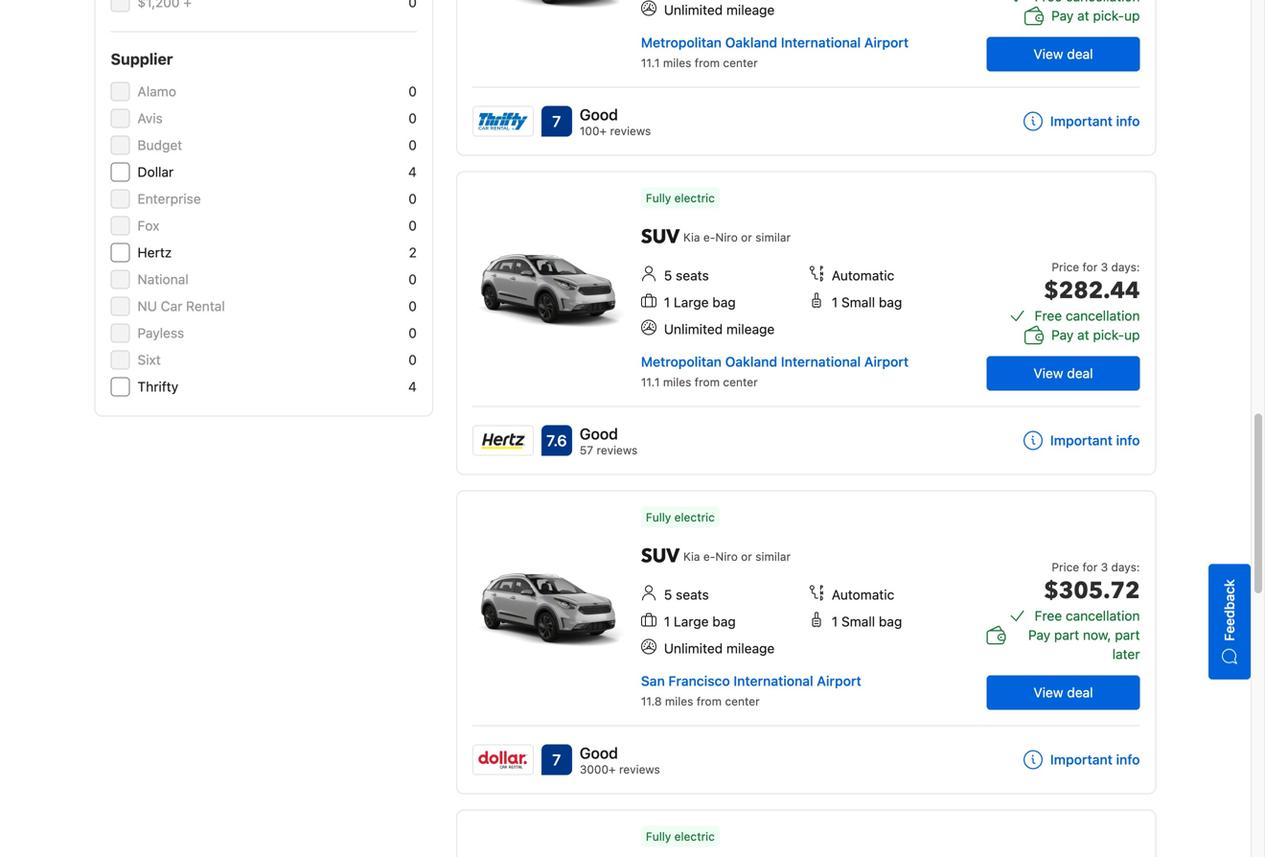 Task type: locate. For each thing, give the bounding box(es) containing it.
or for $282.44
[[741, 231, 753, 244]]

2 vertical spatial international
[[734, 673, 814, 689]]

free
[[1035, 308, 1063, 324], [1035, 608, 1063, 624]]

at
[[1078, 8, 1090, 23], [1078, 327, 1090, 343]]

mileage for $305.72
[[727, 641, 775, 656]]

1 vertical spatial unlimited
[[664, 321, 723, 337]]

7
[[553, 112, 561, 130], [553, 751, 561, 769]]

8 0 from the top
[[409, 325, 417, 341]]

nu
[[138, 298, 157, 314]]

metropolitan
[[641, 35, 722, 50], [641, 354, 722, 370]]

e-
[[704, 231, 716, 244], [704, 550, 716, 563]]

unlimited mileage
[[664, 2, 775, 18], [664, 321, 775, 337], [664, 641, 775, 656]]

1 vertical spatial customer rating 7 good element
[[580, 742, 661, 765]]

good up "3000+"
[[580, 744, 618, 762]]

1 seats from the top
[[676, 268, 709, 283]]

2 price from the top
[[1052, 561, 1080, 574]]

good 100+ reviews
[[580, 105, 651, 138]]

7 left 100+
[[553, 112, 561, 130]]

important for $282.44
[[1051, 432, 1113, 448]]

2 vertical spatial unlimited
[[664, 641, 723, 656]]

pay
[[1052, 8, 1074, 23], [1052, 327, 1074, 343], [1029, 627, 1051, 643]]

9 0 from the top
[[409, 352, 417, 368]]

1 days: from the top
[[1112, 260, 1141, 274]]

cancellation up now,
[[1066, 608, 1141, 624]]

3 deal from the top
[[1068, 685, 1094, 701]]

1 vertical spatial from
[[695, 375, 720, 389]]

airport for $282.44
[[865, 354, 909, 370]]

0 vertical spatial niro
[[716, 231, 738, 244]]

1 kia from the top
[[684, 231, 701, 244]]

part
[[1055, 627, 1080, 643], [1116, 627, 1141, 643]]

2 good from the top
[[580, 425, 618, 443]]

2 vertical spatial pay
[[1029, 627, 1051, 643]]

3 fully electric from the top
[[646, 830, 715, 843]]

reviews right "3000+"
[[620, 763, 661, 776]]

free for $282.44
[[1035, 308, 1063, 324]]

2 customer rating 7 good element from the top
[[580, 742, 661, 765]]

1 vertical spatial deal
[[1068, 365, 1094, 381]]

1 vertical spatial product card group
[[456, 171, 1164, 475]]

1 automatic from the top
[[832, 268, 895, 283]]

good inside good 3000+ reviews
[[580, 744, 618, 762]]

3 for $305.72
[[1102, 561, 1109, 574]]

1
[[664, 294, 671, 310], [832, 294, 838, 310], [664, 614, 671, 630], [832, 614, 838, 630]]

2 vertical spatial view deal
[[1034, 685, 1094, 701]]

center for $282.44
[[724, 375, 758, 389]]

0 vertical spatial 1 large bag
[[664, 294, 736, 310]]

1 small from the top
[[842, 294, 876, 310]]

free cancellation for $305.72
[[1035, 608, 1141, 624]]

0 vertical spatial seats
[[676, 268, 709, 283]]

7 left "3000+"
[[553, 751, 561, 769]]

2 view deal button from the top
[[987, 356, 1141, 391]]

3 product card group from the top
[[456, 491, 1164, 795]]

small
[[842, 294, 876, 310], [842, 614, 876, 630]]

1 view from the top
[[1034, 46, 1064, 62]]

days: up $305.72
[[1112, 561, 1141, 574]]

free cancellation up now,
[[1035, 608, 1141, 624]]

1 vertical spatial info
[[1117, 432, 1141, 448]]

3000+
[[580, 763, 616, 776]]

automatic
[[832, 268, 895, 283], [832, 587, 895, 603]]

supplier
[[111, 50, 173, 68]]

2 unlimited mileage from the top
[[664, 321, 775, 337]]

2 11.1 from the top
[[641, 375, 660, 389]]

international
[[781, 35, 861, 50], [781, 354, 861, 370], [734, 673, 814, 689]]

deal
[[1068, 46, 1094, 62], [1068, 365, 1094, 381], [1068, 685, 1094, 701]]

1 similar from the top
[[756, 231, 791, 244]]

0 vertical spatial metropolitan oakland international airport 11.1 miles from center
[[641, 35, 909, 70]]

unlimited mileage for $305.72
[[664, 641, 775, 656]]

1 vertical spatial view deal
[[1034, 365, 1094, 381]]

2 metropolitan oakland international airport 11.1 miles from center from the top
[[641, 354, 909, 389]]

seats
[[676, 268, 709, 283], [676, 587, 709, 603]]

niro
[[716, 231, 738, 244], [716, 550, 738, 563]]

1 vertical spatial mileage
[[727, 321, 775, 337]]

2 vertical spatial view
[[1034, 685, 1064, 701]]

reviews inside the good 57 reviews
[[597, 444, 638, 457]]

1 metropolitan oakland international airport 11.1 miles from center from the top
[[641, 35, 909, 70]]

1 vertical spatial important
[[1051, 432, 1113, 448]]

1 or from the top
[[741, 231, 753, 244]]

2 5 from the top
[[664, 587, 673, 603]]

1 vertical spatial center
[[724, 375, 758, 389]]

customer rating 7 good element
[[580, 103, 651, 126], [580, 742, 661, 765]]

1 7 from the top
[[553, 112, 561, 130]]

1 vertical spatial view deal button
[[987, 356, 1141, 391]]

pick-
[[1094, 8, 1125, 23], [1094, 327, 1125, 343]]

0 vertical spatial view deal
[[1034, 46, 1094, 62]]

5 seats
[[664, 268, 709, 283], [664, 587, 709, 603]]

2 up from the top
[[1125, 327, 1141, 343]]

2 vertical spatial airport
[[817, 673, 862, 689]]

unlimited
[[664, 2, 723, 18], [664, 321, 723, 337], [664, 641, 723, 656]]

1 oakland from the top
[[726, 35, 778, 50]]

7 0 from the top
[[409, 298, 417, 314]]

$282.44
[[1045, 275, 1141, 307]]

cancellation down $282.44 at right
[[1066, 308, 1141, 324]]

sixt
[[138, 352, 161, 368]]

2 view from the top
[[1034, 365, 1064, 381]]

1 vertical spatial oakland
[[726, 354, 778, 370]]

2 vertical spatial unlimited mileage
[[664, 641, 775, 656]]

1 pick- from the top
[[1094, 8, 1125, 23]]

2 vertical spatial deal
[[1068, 685, 1094, 701]]

11.1
[[641, 56, 660, 70], [641, 375, 660, 389]]

0 vertical spatial 3
[[1102, 260, 1109, 274]]

dollar
[[138, 164, 174, 180]]

free for $305.72
[[1035, 608, 1063, 624]]

large
[[674, 294, 709, 310], [674, 614, 709, 630]]

2 part from the left
[[1116, 627, 1141, 643]]

2 small from the top
[[842, 614, 876, 630]]

from
[[695, 56, 720, 70], [695, 375, 720, 389], [697, 695, 722, 708]]

11.8
[[641, 695, 662, 708]]

0 for national
[[409, 271, 417, 287]]

international inside san francisco international airport 11.8 miles from center
[[734, 673, 814, 689]]

0 vertical spatial unlimited
[[664, 2, 723, 18]]

1 vertical spatial 5
[[664, 587, 673, 603]]

san francisco international airport button
[[641, 673, 862, 689]]

2 free cancellation from the top
[[1035, 608, 1141, 624]]

2 vertical spatial product card group
[[456, 491, 1164, 795]]

niro for $305.72
[[716, 550, 738, 563]]

2 electric from the top
[[675, 511, 715, 524]]

2 vertical spatial center
[[725, 695, 760, 708]]

3 important info from the top
[[1051, 752, 1141, 768]]

1 e- from the top
[[704, 231, 716, 244]]

1 small bag
[[832, 294, 903, 310], [832, 614, 903, 630]]

good up 57
[[580, 425, 618, 443]]

alamo
[[138, 83, 176, 99]]

5 seats for $282.44
[[664, 268, 709, 283]]

center inside san francisco international airport 11.8 miles from center
[[725, 695, 760, 708]]

0 vertical spatial pay
[[1052, 8, 1074, 23]]

price for 3 days: $305.72
[[1045, 561, 1141, 607]]

feedback
[[1222, 579, 1238, 641]]

0 vertical spatial cancellation
[[1066, 308, 1141, 324]]

days:
[[1112, 260, 1141, 274], [1112, 561, 1141, 574]]

0 vertical spatial 7
[[553, 112, 561, 130]]

days: inside price for 3 days: $305.72
[[1112, 561, 1141, 574]]

0
[[409, 83, 417, 99], [409, 110, 417, 126], [409, 137, 417, 153], [409, 191, 417, 207], [409, 218, 417, 234], [409, 271, 417, 287], [409, 298, 417, 314], [409, 325, 417, 341], [409, 352, 417, 368]]

4 0 from the top
[[409, 191, 417, 207]]

0 vertical spatial electric
[[675, 191, 715, 205]]

view deal button
[[987, 37, 1141, 71], [987, 356, 1141, 391], [987, 676, 1141, 710]]

3 view deal from the top
[[1034, 685, 1094, 701]]

days: for $305.72
[[1112, 561, 1141, 574]]

2 important from the top
[[1051, 432, 1113, 448]]

product card group containing $305.72
[[456, 491, 1164, 795]]

good inside good 100+ reviews
[[580, 105, 618, 124]]

important info
[[1051, 113, 1141, 129], [1051, 432, 1141, 448], [1051, 752, 1141, 768]]

metropolitan oakland international airport 11.1 miles from center
[[641, 35, 909, 70], [641, 354, 909, 389]]

for inside price for 3 days: $305.72
[[1083, 561, 1098, 574]]

0 vertical spatial fully electric
[[646, 191, 715, 205]]

1 vertical spatial price
[[1052, 561, 1080, 574]]

2 vertical spatial fully electric
[[646, 830, 715, 843]]

1 for from the top
[[1083, 260, 1098, 274]]

2 niro from the top
[[716, 550, 738, 563]]

1 vertical spatial 3
[[1102, 561, 1109, 574]]

0 vertical spatial 5
[[664, 268, 673, 283]]

price up $305.72
[[1052, 561, 1080, 574]]

fully electric for $282.44
[[646, 191, 715, 205]]

san
[[641, 673, 665, 689]]

cancellation
[[1066, 308, 1141, 324], [1066, 608, 1141, 624]]

1 vertical spatial free
[[1035, 608, 1063, 624]]

pay inside pay part now, part later
[[1029, 627, 1051, 643]]

2 vertical spatial reviews
[[620, 763, 661, 776]]

good
[[580, 105, 618, 124], [580, 425, 618, 443], [580, 744, 618, 762]]

0 vertical spatial large
[[674, 294, 709, 310]]

0 vertical spatial mileage
[[727, 2, 775, 18]]

1 vertical spatial days:
[[1112, 561, 1141, 574]]

0 vertical spatial days:
[[1112, 260, 1141, 274]]

supplied by dollar image
[[474, 746, 533, 774]]

1 vertical spatial 11.1
[[641, 375, 660, 389]]

2 seats from the top
[[676, 587, 709, 603]]

fully electric
[[646, 191, 715, 205], [646, 511, 715, 524], [646, 830, 715, 843]]

0 vertical spatial or
[[741, 231, 753, 244]]

1 vertical spatial view
[[1034, 365, 1064, 381]]

2 3 from the top
[[1102, 561, 1109, 574]]

1 fully from the top
[[646, 191, 672, 205]]

1 electric from the top
[[675, 191, 715, 205]]

1 large bag for $282.44
[[664, 294, 736, 310]]

free up pay part now, part later
[[1035, 608, 1063, 624]]

2 vertical spatial important
[[1051, 752, 1113, 768]]

part left now,
[[1055, 627, 1080, 643]]

2 view deal from the top
[[1034, 365, 1094, 381]]

view deal button for $305.72
[[987, 676, 1141, 710]]

from for $305.72
[[697, 695, 722, 708]]

4 for thrifty
[[409, 379, 417, 395]]

1 vertical spatial unlimited mileage
[[664, 321, 775, 337]]

3 up $305.72
[[1102, 561, 1109, 574]]

suv kia e-niro or similar
[[641, 224, 791, 250], [641, 543, 791, 570]]

2 cancellation from the top
[[1066, 608, 1141, 624]]

for up $305.72
[[1083, 561, 1098, 574]]

info for $282.44
[[1117, 432, 1141, 448]]

2 info from the top
[[1117, 432, 1141, 448]]

2 1 large bag from the top
[[664, 614, 736, 630]]

days: inside price for 3 days: $282.44
[[1112, 260, 1141, 274]]

3 0 from the top
[[409, 137, 417, 153]]

1 cancellation from the top
[[1066, 308, 1141, 324]]

0 vertical spatial pay at pick-up
[[1052, 8, 1141, 23]]

2 oakland from the top
[[726, 354, 778, 370]]

1 vertical spatial electric
[[675, 511, 715, 524]]

3 good from the top
[[580, 744, 618, 762]]

1 vertical spatial important info button
[[1024, 431, 1141, 450]]

2 vertical spatial mileage
[[727, 641, 775, 656]]

6 0 from the top
[[409, 271, 417, 287]]

price
[[1052, 260, 1080, 274], [1052, 561, 1080, 574]]

oakland for 1st metropolitan oakland international airport button from the top of the page
[[726, 35, 778, 50]]

0 vertical spatial at
[[1078, 8, 1090, 23]]

1 vertical spatial metropolitan oakland international airport 11.1 miles from center
[[641, 354, 909, 389]]

1 vertical spatial kia
[[684, 550, 701, 563]]

1 horizontal spatial part
[[1116, 627, 1141, 643]]

for inside price for 3 days: $282.44
[[1083, 260, 1098, 274]]

pay part now, part later
[[1029, 627, 1141, 662]]

0 vertical spatial unlimited mileage
[[664, 2, 775, 18]]

1 vertical spatial pay
[[1052, 327, 1074, 343]]

0 vertical spatial good
[[580, 105, 618, 124]]

airport
[[865, 35, 909, 50], [865, 354, 909, 370], [817, 673, 862, 689]]

3 unlimited from the top
[[664, 641, 723, 656]]

rental
[[186, 298, 225, 314]]

important info for $305.72
[[1051, 752, 1141, 768]]

2 vertical spatial info
[[1117, 752, 1141, 768]]

up
[[1125, 8, 1141, 23], [1125, 327, 1141, 343]]

miles for $305.72
[[665, 695, 694, 708]]

1 free from the top
[[1035, 308, 1063, 324]]

price inside price for 3 days: $282.44
[[1052, 260, 1080, 274]]

important info button
[[1024, 112, 1141, 131], [1024, 431, 1141, 450], [1024, 750, 1141, 770]]

3 inside price for 3 days: $282.44
[[1102, 260, 1109, 274]]

reviews inside good 3000+ reviews
[[620, 763, 661, 776]]

1 5 from the top
[[664, 268, 673, 283]]

reviews
[[610, 124, 651, 138], [597, 444, 638, 457], [620, 763, 661, 776]]

metropolitan oakland international airport button
[[641, 35, 909, 50], [641, 354, 909, 370]]

good inside the good 57 reviews
[[580, 425, 618, 443]]

1 customer rating 7 good element from the top
[[580, 103, 651, 126]]

0 for avis
[[409, 110, 417, 126]]

2 large from the top
[[674, 614, 709, 630]]

bag
[[713, 294, 736, 310], [879, 294, 903, 310], [713, 614, 736, 630], [879, 614, 903, 630]]

kia for $305.72
[[684, 550, 701, 563]]

0 vertical spatial similar
[[756, 231, 791, 244]]

1 good from the top
[[580, 105, 618, 124]]

suv
[[641, 224, 680, 250], [641, 543, 680, 570]]

fully for $282.44
[[646, 191, 672, 205]]

price for 3 days: $282.44
[[1045, 260, 1141, 307]]

1 part from the left
[[1055, 627, 1080, 643]]

1 vertical spatial seats
[[676, 587, 709, 603]]

oakland
[[726, 35, 778, 50], [726, 354, 778, 370]]

days: up $282.44 at right
[[1112, 260, 1141, 274]]

mileage
[[727, 2, 775, 18], [727, 321, 775, 337], [727, 641, 775, 656]]

1 0 from the top
[[409, 83, 417, 99]]

info
[[1117, 113, 1141, 129], [1117, 432, 1141, 448], [1117, 752, 1141, 768]]

2 4 from the top
[[409, 379, 417, 395]]

1 vertical spatial free cancellation
[[1035, 608, 1141, 624]]

3 up $282.44 at right
[[1102, 260, 1109, 274]]

0 vertical spatial free cancellation
[[1035, 308, 1141, 324]]

price for $305.72
[[1052, 561, 1080, 574]]

1 vertical spatial pay at pick-up
[[1052, 327, 1141, 343]]

0 vertical spatial reviews
[[610, 124, 651, 138]]

similar
[[756, 231, 791, 244], [756, 550, 791, 563]]

view
[[1034, 46, 1064, 62], [1034, 365, 1064, 381], [1034, 685, 1064, 701]]

good up 100+
[[580, 105, 618, 124]]

customer rating 7 good element for good 3000+ reviews
[[580, 742, 661, 765]]

price up $282.44 at right
[[1052, 260, 1080, 274]]

from inside san francisco international airport 11.8 miles from center
[[697, 695, 722, 708]]

1 vertical spatial fully electric
[[646, 511, 715, 524]]

view deal for $282.44
[[1034, 365, 1094, 381]]

important
[[1051, 113, 1113, 129], [1051, 432, 1113, 448], [1051, 752, 1113, 768]]

fully
[[646, 191, 672, 205], [646, 511, 672, 524], [646, 830, 672, 843]]

5
[[664, 268, 673, 283], [664, 587, 673, 603]]

0 vertical spatial 5 seats
[[664, 268, 709, 283]]

budget
[[138, 137, 182, 153]]

good 57 reviews
[[580, 425, 638, 457]]

3 inside price for 3 days: $305.72
[[1102, 561, 1109, 574]]

reviews right 100+
[[610, 124, 651, 138]]

2 fully electric from the top
[[646, 511, 715, 524]]

1 large from the top
[[674, 294, 709, 310]]

kia
[[684, 231, 701, 244], [684, 550, 701, 563]]

miles inside san francisco international airport 11.8 miles from center
[[665, 695, 694, 708]]

1 at from the top
[[1078, 8, 1090, 23]]

1 large bag
[[664, 294, 736, 310], [664, 614, 736, 630]]

0 vertical spatial e-
[[704, 231, 716, 244]]

for up $282.44 at right
[[1083, 260, 1098, 274]]

1 vertical spatial small
[[842, 614, 876, 630]]

1 large bag for $305.72
[[664, 614, 736, 630]]

san francisco international airport 11.8 miles from center
[[641, 673, 862, 708]]

pay at pick-up
[[1052, 8, 1141, 23], [1052, 327, 1141, 343]]

1 fully electric from the top
[[646, 191, 715, 205]]

3
[[1102, 260, 1109, 274], [1102, 561, 1109, 574]]

2 5 seats from the top
[[664, 587, 709, 603]]

niro for $282.44
[[716, 231, 738, 244]]

large for $282.44
[[674, 294, 709, 310]]

1 vertical spatial automatic
[[832, 587, 895, 603]]

1 product card group from the top
[[456, 0, 1164, 156]]

3 view from the top
[[1034, 685, 1064, 701]]

free cancellation
[[1035, 308, 1141, 324], [1035, 608, 1141, 624]]

1 vertical spatial metropolitan
[[641, 354, 722, 370]]

1 suv kia e-niro or similar from the top
[[641, 224, 791, 250]]

1 vertical spatial pick-
[[1094, 327, 1125, 343]]

2 e- from the top
[[704, 550, 716, 563]]

1 niro from the top
[[716, 231, 738, 244]]

free down $282.44 at right
[[1035, 308, 1063, 324]]

car
[[161, 298, 183, 314]]

for
[[1083, 260, 1098, 274], [1083, 561, 1098, 574]]

1 vertical spatial miles
[[663, 375, 692, 389]]

3 info from the top
[[1117, 752, 1141, 768]]

0 vertical spatial 1 small bag
[[832, 294, 903, 310]]

price inside price for 3 days: $305.72
[[1052, 561, 1080, 574]]

2 important info button from the top
[[1024, 431, 1141, 450]]

center
[[724, 56, 758, 70], [724, 375, 758, 389], [725, 695, 760, 708]]

1 mileage from the top
[[727, 2, 775, 18]]

2 0 from the top
[[409, 110, 417, 126]]

0 vertical spatial important info
[[1051, 113, 1141, 129]]

1 info from the top
[[1117, 113, 1141, 129]]

1 3 from the top
[[1102, 260, 1109, 274]]

1 vertical spatial metropolitan oakland international airport button
[[641, 354, 909, 370]]

2 vertical spatial from
[[697, 695, 722, 708]]

suv for $282.44
[[641, 224, 680, 250]]

1 11.1 from the top
[[641, 56, 660, 70]]

1 vertical spatial suv kia e-niro or similar
[[641, 543, 791, 570]]

for for $282.44
[[1083, 260, 1098, 274]]

2 similar from the top
[[756, 550, 791, 563]]

2 pay at pick-up from the top
[[1052, 327, 1141, 343]]

0 vertical spatial view
[[1034, 46, 1064, 62]]

11.1 for 1st metropolitan oakland international airport button from the top of the page
[[641, 56, 660, 70]]

1 vertical spatial 1 small bag
[[832, 614, 903, 630]]

supplied by rc - thrifty image
[[474, 107, 533, 136]]

1 1 large bag from the top
[[664, 294, 736, 310]]

product card group containing $282.44
[[456, 171, 1164, 475]]

1 vertical spatial 5 seats
[[664, 587, 709, 603]]

5 for $305.72
[[664, 587, 673, 603]]

feedback button
[[1209, 564, 1252, 680]]

5 seats for $305.72
[[664, 587, 709, 603]]

2 product card group from the top
[[456, 171, 1164, 475]]

part up later
[[1116, 627, 1141, 643]]

1 vertical spatial 7
[[553, 751, 561, 769]]

0 vertical spatial pick-
[[1094, 8, 1125, 23]]

4
[[409, 164, 417, 180], [409, 379, 417, 395]]

days: for $282.44
[[1112, 260, 1141, 274]]

0 horizontal spatial part
[[1055, 627, 1080, 643]]

0 vertical spatial price
[[1052, 260, 1080, 274]]

1 vertical spatial e-
[[704, 550, 716, 563]]

0 for sixt
[[409, 352, 417, 368]]

7 for good 3000+ reviews
[[553, 751, 561, 769]]

product card group
[[456, 0, 1164, 156], [456, 171, 1164, 475], [456, 491, 1164, 795]]

0 vertical spatial metropolitan
[[641, 35, 722, 50]]

view deal
[[1034, 46, 1094, 62], [1034, 365, 1094, 381], [1034, 685, 1094, 701]]

57
[[580, 444, 594, 457]]

100+
[[580, 124, 607, 138]]

0 vertical spatial suv
[[641, 224, 680, 250]]

1 vertical spatial international
[[781, 354, 861, 370]]

reviews inside good 100+ reviews
[[610, 124, 651, 138]]

1 4 from the top
[[409, 164, 417, 180]]

free cancellation down $282.44 at right
[[1035, 308, 1141, 324]]

seats for $282.44
[[676, 268, 709, 283]]

2 vertical spatial good
[[580, 744, 618, 762]]

1 1 small bag from the top
[[832, 294, 903, 310]]

enterprise
[[138, 191, 201, 207]]

fox
[[138, 218, 160, 234]]

2 1 small bag from the top
[[832, 614, 903, 630]]

2 important info from the top
[[1051, 432, 1141, 448]]

1 unlimited from the top
[[664, 2, 723, 18]]

airport inside san francisco international airport 11.8 miles from center
[[817, 673, 862, 689]]

electric
[[675, 191, 715, 205], [675, 511, 715, 524], [675, 830, 715, 843]]

reviews right 57
[[597, 444, 638, 457]]

3 unlimited mileage from the top
[[664, 641, 775, 656]]

1 vertical spatial suv
[[641, 543, 680, 570]]

1 vertical spatial up
[[1125, 327, 1141, 343]]

3 mileage from the top
[[727, 641, 775, 656]]

miles
[[663, 56, 692, 70], [663, 375, 692, 389], [665, 695, 694, 708]]

2 days: from the top
[[1112, 561, 1141, 574]]

1 price from the top
[[1052, 260, 1080, 274]]

or
[[741, 231, 753, 244], [741, 550, 753, 563]]

2 vertical spatial fully
[[646, 830, 672, 843]]



Task type: describe. For each thing, give the bounding box(es) containing it.
mileage for $282.44
[[727, 321, 775, 337]]

1 pay at pick-up from the top
[[1052, 8, 1141, 23]]

electric for $305.72
[[675, 511, 715, 524]]

2 metropolitan from the top
[[641, 354, 722, 370]]

customer rating 7 good element for good 100+ reviews
[[580, 103, 651, 126]]

7 for good 100+ reviews
[[553, 112, 561, 130]]

4 for dollar
[[409, 164, 417, 180]]

important for $305.72
[[1051, 752, 1113, 768]]

1 important from the top
[[1051, 113, 1113, 129]]

3 fully from the top
[[646, 830, 672, 843]]

now,
[[1084, 627, 1112, 643]]

oakland for 2nd metropolitan oakland international airport button from the top of the page
[[726, 354, 778, 370]]

deal for $282.44
[[1068, 365, 1094, 381]]

international for $282.44
[[781, 354, 861, 370]]

large for $305.72
[[674, 614, 709, 630]]

2 at from the top
[[1078, 327, 1090, 343]]

2 metropolitan oakland international airport button from the top
[[641, 354, 909, 370]]

1 small bag for $282.44
[[832, 294, 903, 310]]

similar for $282.44
[[756, 231, 791, 244]]

free cancellation for $282.44
[[1035, 308, 1141, 324]]

seats for $305.72
[[676, 587, 709, 603]]

e- for $282.44
[[704, 231, 716, 244]]

0 for nu car rental
[[409, 298, 417, 314]]

1 metropolitan from the top
[[641, 35, 722, 50]]

center for $305.72
[[725, 695, 760, 708]]

0 vertical spatial miles
[[663, 56, 692, 70]]

0 for payless
[[409, 325, 417, 341]]

avis
[[138, 110, 163, 126]]

3 electric from the top
[[675, 830, 715, 843]]

customer rating 7.6 good element
[[580, 422, 638, 445]]

view for $282.44
[[1034, 365, 1064, 381]]

0 for budget
[[409, 137, 417, 153]]

1 important info button from the top
[[1024, 112, 1141, 131]]

international for $305.72
[[734, 673, 814, 689]]

view deal button for $282.44
[[987, 356, 1141, 391]]

1 deal from the top
[[1068, 46, 1094, 62]]

1 metropolitan oakland international airport button from the top
[[641, 35, 909, 50]]

automatic for $305.72
[[832, 587, 895, 603]]

pay for $305.72
[[1029, 627, 1051, 643]]

similar for $305.72
[[756, 550, 791, 563]]

fully electric for $305.72
[[646, 511, 715, 524]]

e- for $305.72
[[704, 550, 716, 563]]

5 for $282.44
[[664, 268, 673, 283]]

pay for $282.44
[[1052, 327, 1074, 343]]

for for $305.72
[[1083, 561, 1098, 574]]

unlimited for $282.44
[[664, 321, 723, 337]]

fully for $305.72
[[646, 511, 672, 524]]

or for $305.72
[[741, 550, 753, 563]]

suv kia e-niro or similar for $305.72
[[641, 543, 791, 570]]

good 3000+ reviews
[[580, 744, 661, 776]]

important info button for $305.72
[[1024, 750, 1141, 770]]

1 view deal button from the top
[[987, 37, 1141, 71]]

reviews for $282.44
[[597, 444, 638, 457]]

7.6
[[547, 432, 567, 450]]

payless
[[138, 325, 184, 341]]

unlimited mileage for $282.44
[[664, 321, 775, 337]]

$305.72
[[1045, 575, 1141, 607]]

important info for $282.44
[[1051, 432, 1141, 448]]

price for $282.44
[[1052, 260, 1080, 274]]

info for $305.72
[[1117, 752, 1141, 768]]

product card group containing good
[[456, 0, 1164, 156]]

2 pick- from the top
[[1094, 327, 1125, 343]]

cancellation for $282.44
[[1066, 308, 1141, 324]]

2
[[409, 245, 417, 260]]

good for $282.44
[[580, 425, 618, 443]]

1 small bag for $305.72
[[832, 614, 903, 630]]

1 view deal from the top
[[1034, 46, 1094, 62]]

later
[[1113, 646, 1141, 662]]

electric for $282.44
[[675, 191, 715, 205]]

1 unlimited mileage from the top
[[664, 2, 775, 18]]

small for $282.44
[[842, 294, 876, 310]]

view for $305.72
[[1034, 685, 1064, 701]]

1 up from the top
[[1125, 8, 1141, 23]]

11.1 for 2nd metropolitan oakland international airport button from the top of the page
[[641, 375, 660, 389]]

important info button for $282.44
[[1024, 431, 1141, 450]]

miles for $282.44
[[663, 375, 692, 389]]

unlimited for $305.72
[[664, 641, 723, 656]]

francisco
[[669, 673, 730, 689]]

supplied by hertz image
[[474, 426, 533, 455]]

national
[[138, 271, 189, 287]]

nu car rental
[[138, 298, 225, 314]]

1 important info from the top
[[1051, 113, 1141, 129]]

0 vertical spatial from
[[695, 56, 720, 70]]

0 for alamo
[[409, 83, 417, 99]]

hertz
[[138, 245, 172, 260]]

cancellation for $305.72
[[1066, 608, 1141, 624]]

0 vertical spatial international
[[781, 35, 861, 50]]

suv for $305.72
[[641, 543, 680, 570]]

reviews for $305.72
[[620, 763, 661, 776]]

3 for $282.44
[[1102, 260, 1109, 274]]

7.6 element
[[542, 425, 572, 456]]

deal for $305.72
[[1068, 685, 1094, 701]]

small for $305.72
[[842, 614, 876, 630]]

0 vertical spatial airport
[[865, 35, 909, 50]]

suv kia e-niro or similar for $282.44
[[641, 224, 791, 250]]

0 vertical spatial center
[[724, 56, 758, 70]]

0 for fox
[[409, 218, 417, 234]]

automatic for $282.44
[[832, 268, 895, 283]]

view deal for $305.72
[[1034, 685, 1094, 701]]

0 for enterprise
[[409, 191, 417, 207]]

thrifty
[[138, 379, 178, 395]]

kia for $282.44
[[684, 231, 701, 244]]

airport for $305.72
[[817, 673, 862, 689]]



Task type: vqa. For each thing, say whether or not it's contained in the screenshot.
Ideal
no



